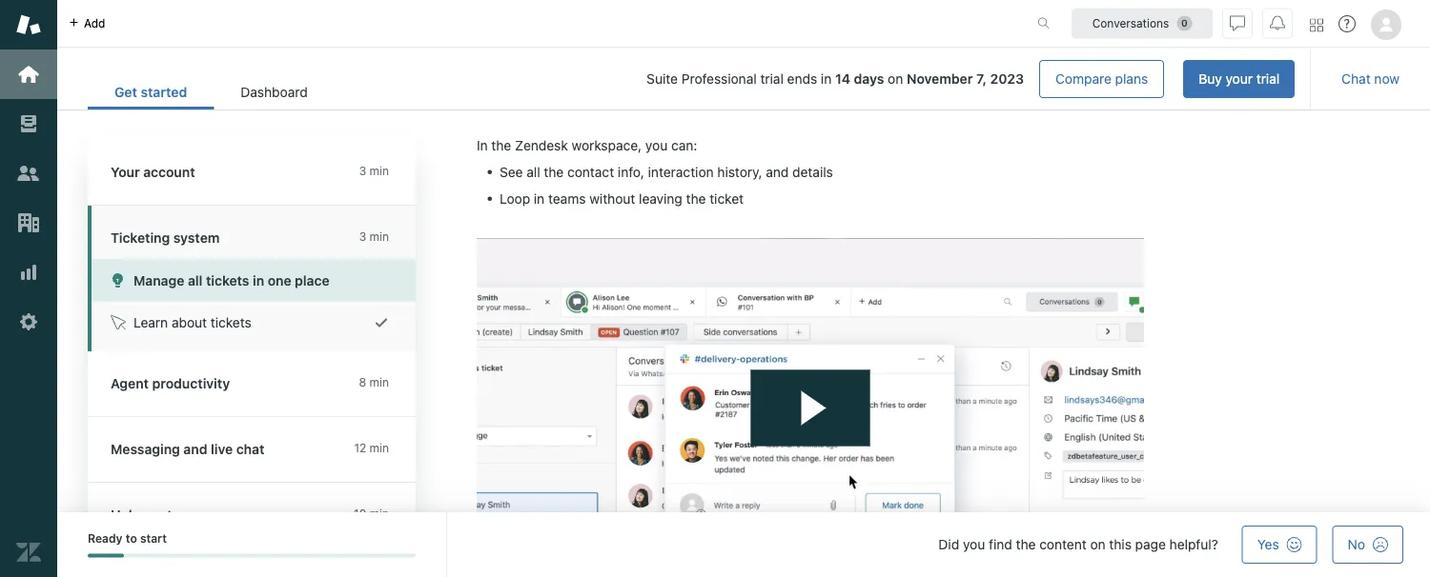 Task type: vqa. For each thing, say whether or not it's contained in the screenshot.
TICKETS inside BUTTON
yes



Task type: describe. For each thing, give the bounding box(es) containing it.
conversations button
[[1072, 8, 1213, 39]]

admin image
[[16, 310, 41, 335]]

all right turns
[[569, 70, 583, 86]]

in the zendesk workspace, you can:
[[477, 138, 697, 154]]

customer
[[586, 70, 644, 86]]

from
[[605, 89, 634, 105]]

without
[[589, 191, 635, 207]]

notifications image
[[1270, 16, 1285, 31]]

learn about tickets
[[133, 315, 251, 331]]

ready
[[88, 532, 123, 546]]

email,
[[1000, 70, 1036, 86]]

reporting image
[[16, 260, 41, 285]]

trial for your
[[1256, 71, 1280, 87]]

progress bar image
[[88, 554, 124, 558]]

can:
[[671, 138, 697, 154]]

channels
[[655, 89, 710, 105]]

november
[[907, 71, 973, 87]]

manage all tickets in one place
[[133, 273, 329, 288]]

get started
[[114, 84, 187, 100]]

place.
[[777, 89, 814, 105]]

start
[[140, 532, 167, 546]]

add
[[84, 17, 105, 30]]

whether
[[812, 70, 865, 86]]

chat,
[[937, 70, 968, 86]]

this
[[1109, 537, 1132, 553]]

November 7, 2023 text field
[[907, 71, 1024, 87]]

plans
[[1115, 71, 1148, 87]]

3 for account
[[359, 164, 366, 178]]

zendesk turns all customer conversations into tickets. whether customers chat, call, email, or connect on social media, tickets from all channels are in one place.
[[477, 70, 1125, 105]]

buy your trial button
[[1183, 60, 1295, 98]]

suite professional trial ends in 14 days on november 7, 2023
[[647, 71, 1024, 87]]

in inside zendesk turns all customer conversations into tickets. whether customers chat, call, email, or connect on social media, tickets from all channels are in one place.
[[736, 89, 747, 105]]

you inside footer
[[963, 537, 985, 553]]

the right find on the right bottom
[[1016, 537, 1036, 553]]

chat
[[236, 442, 264, 458]]

conversations
[[1092, 17, 1169, 30]]

help center
[[111, 508, 185, 523]]

1 vertical spatial zendesk
[[515, 138, 568, 154]]

page
[[1135, 537, 1166, 553]]

suite
[[647, 71, 678, 87]]

loop
[[500, 191, 530, 207]]

days
[[854, 71, 884, 87]]

in left 14
[[821, 71, 832, 87]]

professional
[[681, 71, 757, 87]]

add button
[[57, 0, 117, 47]]

ticket
[[710, 191, 744, 207]]

workspace,
[[572, 138, 642, 154]]

details
[[792, 164, 833, 180]]

region containing zendesk turns all customer conversations into tickets. whether customers chat, call, email, or connect on social media, tickets from all channels are in one place.
[[477, 69, 1144, 578]]

connect
[[1056, 70, 1106, 86]]

your account
[[111, 164, 195, 180]]

no
[[1348, 537, 1365, 553]]

history,
[[717, 164, 762, 180]]

7,
[[976, 71, 987, 87]]

contact
[[567, 164, 614, 180]]

find
[[989, 537, 1012, 553]]

section containing compare plans
[[350, 60, 1295, 98]]

chat now
[[1342, 71, 1400, 87]]

content
[[1039, 537, 1087, 553]]

social
[[477, 89, 512, 105]]

organizations image
[[16, 211, 41, 235]]

3 for system
[[359, 230, 366, 244]]

10 min
[[354, 508, 389, 521]]

3 min for your account
[[359, 164, 389, 178]]

your
[[1226, 71, 1253, 87]]

3 min for ticketing system
[[359, 230, 389, 244]]

learn about tickets button
[[92, 302, 416, 344]]

agent productivity
[[111, 376, 230, 392]]

zendesk image
[[16, 541, 41, 565]]

teams
[[548, 191, 586, 207]]

one inside zendesk turns all customer conversations into tickets. whether customers chat, call, email, or connect on social media, tickets from all channels are in one place.
[[751, 89, 774, 105]]

ticketing
[[111, 230, 170, 246]]

yes button
[[1242, 526, 1317, 564]]

compare plans button
[[1039, 60, 1164, 98]]

or
[[1040, 70, 1052, 86]]

place
[[295, 273, 329, 288]]

in
[[477, 138, 488, 154]]

the up the teams
[[544, 164, 564, 180]]

you inside region
[[645, 138, 668, 154]]

min for messaging and live chat
[[370, 442, 389, 455]]

leaving
[[639, 191, 682, 207]]

live
[[211, 442, 233, 458]]

in right loop
[[534, 191, 545, 207]]

chat now button
[[1326, 60, 1415, 98]]

min for ticketing system
[[370, 230, 389, 244]]

buy
[[1199, 71, 1222, 87]]

center
[[144, 508, 185, 523]]

productivity
[[152, 376, 230, 392]]

media,
[[516, 89, 557, 105]]

min for agent productivity
[[370, 376, 389, 389]]



Task type: locate. For each thing, give the bounding box(es) containing it.
call,
[[971, 70, 996, 86]]

14
[[835, 71, 850, 87]]

zendesk up "see"
[[515, 138, 568, 154]]

get started image
[[16, 62, 41, 87]]

2 min from the top
[[370, 230, 389, 244]]

you left can:
[[645, 138, 668, 154]]

all inside button
[[188, 273, 203, 288]]

trial right your
[[1256, 71, 1280, 87]]

the left ticket
[[686, 191, 706, 207]]

trial up place.
[[760, 71, 784, 87]]

and
[[766, 164, 789, 180], [183, 442, 207, 458]]

loop in teams without leaving the ticket
[[500, 191, 744, 207]]

1 vertical spatial and
[[183, 442, 207, 458]]

min for your account
[[370, 164, 389, 178]]

1 trial from the left
[[1256, 71, 1280, 87]]

tickets right about
[[211, 315, 251, 331]]

turns
[[533, 70, 565, 86]]

in inside button
[[253, 273, 264, 288]]

zendesk support image
[[16, 12, 41, 37]]

0 horizontal spatial trial
[[760, 71, 784, 87]]

yes
[[1257, 537, 1279, 553]]

helpful?
[[1169, 537, 1218, 553]]

trial inside 'button'
[[1256, 71, 1280, 87]]

10
[[354, 508, 366, 521]]

did you find the content on this page helpful?
[[938, 537, 1218, 553]]

trial for professional
[[760, 71, 784, 87]]

you
[[645, 138, 668, 154], [963, 537, 985, 553]]

0 horizontal spatial one
[[268, 273, 291, 288]]

help
[[111, 508, 140, 523]]

interaction
[[648, 164, 714, 180]]

zendesk up social at the left top of the page
[[477, 70, 530, 86]]

to
[[126, 532, 137, 546]]

footer
[[57, 513, 1430, 578]]

1 vertical spatial one
[[268, 273, 291, 288]]

are
[[713, 89, 733, 105]]

1 horizontal spatial and
[[766, 164, 789, 180]]

1 horizontal spatial one
[[751, 89, 774, 105]]

manage all tickets in one place button
[[92, 259, 416, 302]]

in up the learn about tickets button
[[253, 273, 264, 288]]

min inside 'ticketing system' heading
[[370, 230, 389, 244]]

you right did
[[963, 537, 985, 553]]

in
[[821, 71, 832, 87], [736, 89, 747, 105], [534, 191, 545, 207], [253, 273, 264, 288]]

no button
[[1332, 526, 1403, 564]]

1 horizontal spatial on
[[1090, 537, 1106, 553]]

section
[[350, 60, 1295, 98]]

ready to start
[[88, 532, 167, 546]]

0 vertical spatial zendesk
[[477, 70, 530, 86]]

info,
[[618, 164, 644, 180]]

1 vertical spatial tickets
[[206, 273, 249, 288]]

chat
[[1342, 71, 1371, 87]]

3 min
[[359, 164, 389, 178], [359, 230, 389, 244]]

video thumbnail image
[[477, 239, 1144, 578], [477, 239, 1144, 578]]

1 3 from the top
[[359, 164, 366, 178]]

1 vertical spatial 3 min
[[359, 230, 389, 244]]

3 min from the top
[[370, 376, 389, 389]]

tickets up the learn about tickets button
[[206, 273, 249, 288]]

3 min inside 'ticketing system' heading
[[359, 230, 389, 244]]

tab list containing get started
[[88, 74, 334, 110]]

manage
[[133, 273, 184, 288]]

on left the this on the bottom of the page
[[1090, 537, 1106, 553]]

0 vertical spatial 3
[[359, 164, 366, 178]]

conversations
[[648, 70, 734, 86]]

1 horizontal spatial trial
[[1256, 71, 1280, 87]]

customers image
[[16, 161, 41, 186]]

and left details
[[766, 164, 789, 180]]

in right are
[[736, 89, 747, 105]]

4 min from the top
[[370, 442, 389, 455]]

2 3 min from the top
[[359, 230, 389, 244]]

on right "connect"
[[1110, 70, 1125, 86]]

2 trial from the left
[[760, 71, 784, 87]]

into
[[737, 70, 760, 86]]

0 horizontal spatial you
[[645, 138, 668, 154]]

button displays agent's chat status as invisible. image
[[1230, 16, 1245, 31]]

12
[[354, 442, 366, 455]]

8 min
[[359, 376, 389, 389]]

dashboard tab
[[214, 74, 334, 110]]

0 horizontal spatial on
[[888, 71, 903, 87]]

min for help center
[[370, 508, 389, 521]]

learn
[[133, 315, 168, 331]]

0 vertical spatial one
[[751, 89, 774, 105]]

on inside footer
[[1090, 537, 1106, 553]]

progress-bar progress bar
[[88, 554, 416, 558]]

all right the from
[[637, 89, 651, 105]]

8
[[359, 376, 366, 389]]

footer containing did you find the content on this page helpful?
[[57, 513, 1430, 578]]

buy your trial
[[1199, 71, 1280, 87]]

0 vertical spatial and
[[766, 164, 789, 180]]

views image
[[16, 112, 41, 136]]

1 vertical spatial you
[[963, 537, 985, 553]]

all
[[569, 70, 583, 86], [637, 89, 651, 105], [526, 164, 540, 180], [188, 273, 203, 288]]

3 inside 'ticketing system' heading
[[359, 230, 366, 244]]

and left live
[[183, 442, 207, 458]]

customers
[[869, 70, 933, 86]]

0 vertical spatial you
[[645, 138, 668, 154]]

agent
[[111, 376, 149, 392]]

on inside zendesk turns all customer conversations into tickets. whether customers chat, call, email, or connect on social media, tickets from all channels are in one place.
[[1110, 70, 1125, 86]]

tickets
[[561, 89, 601, 105], [206, 273, 249, 288], [211, 315, 251, 331]]

region
[[477, 69, 1144, 578]]

3
[[359, 164, 366, 178], [359, 230, 366, 244]]

2 vertical spatial tickets
[[211, 315, 251, 331]]

get
[[114, 84, 137, 100]]

zendesk inside zendesk turns all customer conversations into tickets. whether customers chat, call, email, or connect on social media, tickets from all channels are in one place.
[[477, 70, 530, 86]]

one inside button
[[268, 273, 291, 288]]

the right in
[[491, 138, 511, 154]]

min
[[370, 164, 389, 178], [370, 230, 389, 244], [370, 376, 389, 389], [370, 442, 389, 455], [370, 508, 389, 521]]

1 vertical spatial 3
[[359, 230, 366, 244]]

your
[[111, 164, 140, 180]]

tickets down turns
[[561, 89, 601, 105]]

ticketing system heading
[[88, 206, 416, 259]]

see
[[500, 164, 523, 180]]

0 vertical spatial 3 min
[[359, 164, 389, 178]]

about
[[172, 315, 207, 331]]

on
[[1110, 70, 1125, 86], [888, 71, 903, 87], [1090, 537, 1106, 553]]

one down into
[[751, 89, 774, 105]]

compare
[[1055, 71, 1111, 87]]

2023
[[990, 71, 1024, 87]]

messaging
[[111, 442, 180, 458]]

tickets inside zendesk turns all customer conversations into tickets. whether customers chat, call, email, or connect on social media, tickets from all channels are in one place.
[[561, 89, 601, 105]]

get help image
[[1338, 15, 1356, 32]]

zendesk products image
[[1310, 19, 1323, 32]]

tickets for manage all tickets in one place
[[206, 273, 249, 288]]

one left place
[[268, 273, 291, 288]]

0 vertical spatial tickets
[[561, 89, 601, 105]]

tab list
[[88, 74, 334, 110]]

2 3 from the top
[[359, 230, 366, 244]]

on inside section
[[888, 71, 903, 87]]

on right days
[[888, 71, 903, 87]]

video element
[[477, 239, 1144, 578]]

1 min from the top
[[370, 164, 389, 178]]

tickets for learn about tickets
[[211, 315, 251, 331]]

12 min
[[354, 442, 389, 455]]

account
[[143, 164, 195, 180]]

did
[[938, 537, 959, 553]]

dashboard
[[241, 84, 308, 100]]

now
[[1374, 71, 1400, 87]]

tickets.
[[764, 70, 809, 86]]

ticketing system
[[111, 230, 220, 246]]

all right manage
[[188, 273, 203, 288]]

main element
[[0, 0, 57, 578]]

the
[[491, 138, 511, 154], [544, 164, 564, 180], [686, 191, 706, 207], [1016, 537, 1036, 553]]

compare plans
[[1055, 71, 1148, 87]]

5 min from the top
[[370, 508, 389, 521]]

1 horizontal spatial you
[[963, 537, 985, 553]]

all right "see"
[[526, 164, 540, 180]]

and inside region
[[766, 164, 789, 180]]

1 3 min from the top
[[359, 164, 389, 178]]

ends
[[787, 71, 817, 87]]

0 horizontal spatial and
[[183, 442, 207, 458]]

2 horizontal spatial on
[[1110, 70, 1125, 86]]

trial
[[1256, 71, 1280, 87], [760, 71, 784, 87]]

messaging and live chat
[[111, 442, 264, 458]]

see all the contact info, interaction history, and details
[[500, 164, 833, 180]]



